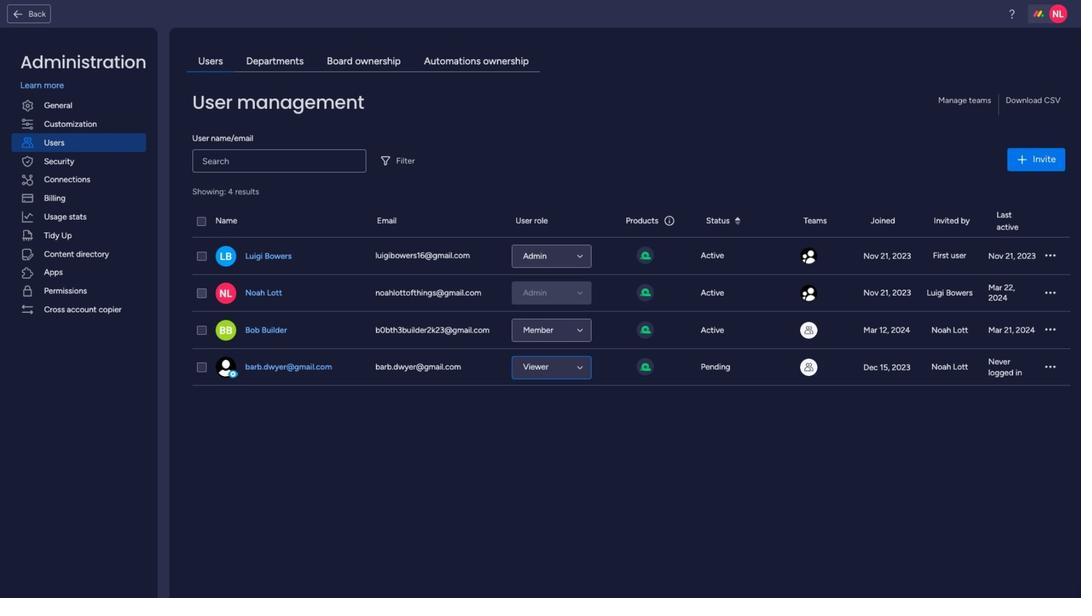 Task type: describe. For each thing, give the bounding box(es) containing it.
add or edit team image for first v2 ellipsis image from the bottom
[[801, 359, 818, 376]]

v2 ellipsis image for noah lott icon
[[1046, 288, 1056, 299]]

2 v2 ellipsis image from the top
[[1046, 362, 1056, 373]]

bob builder image
[[216, 320, 236, 341]]

5 row from the top
[[192, 349, 1071, 386]]

add or edit team image for first v2 ellipsis image from the top
[[801, 248, 818, 265]]

luigi bowers image
[[216, 246, 236, 267]]

4 row from the top
[[192, 312, 1071, 349]]

noah lott image
[[1050, 5, 1068, 23]]

barb.dwyer@gmail.com image
[[216, 357, 236, 378]]

noah lott image
[[216, 283, 236, 304]]



Task type: vqa. For each thing, say whether or not it's contained in the screenshot.
"M"
no



Task type: locate. For each thing, give the bounding box(es) containing it.
v2 ellipsis image for bob builder icon
[[1046, 325, 1056, 336]]

2 add or edit team image from the top
[[801, 285, 818, 302]]

help image
[[1007, 8, 1018, 20]]

Search text field
[[192, 149, 366, 172]]

0 vertical spatial v2 ellipsis image
[[1046, 251, 1056, 262]]

1 v2 ellipsis image from the top
[[1046, 251, 1056, 262]]

v2 ellipsis image
[[1046, 288, 1056, 299], [1046, 325, 1056, 336]]

3 add or edit team image from the top
[[801, 322, 818, 339]]

3 row from the top
[[192, 275, 1071, 312]]

v2 ellipsis image
[[1046, 251, 1056, 262], [1046, 362, 1056, 373]]

back to workspace image
[[12, 8, 24, 20]]

1 v2 ellipsis image from the top
[[1046, 288, 1056, 299]]

row
[[192, 206, 1071, 238], [192, 238, 1071, 275], [192, 275, 1071, 312], [192, 312, 1071, 349], [192, 349, 1071, 386]]

add or edit team image for bob builder icon v2 ellipsis icon
[[801, 322, 818, 339]]

1 vertical spatial v2 ellipsis image
[[1046, 325, 1056, 336]]

1 add or edit team image from the top
[[801, 248, 818, 265]]

0 vertical spatial v2 ellipsis image
[[1046, 288, 1056, 299]]

4 add or edit team image from the top
[[801, 359, 818, 376]]

1 vertical spatial v2 ellipsis image
[[1046, 362, 1056, 373]]

2 v2 ellipsis image from the top
[[1046, 325, 1056, 336]]

1 row from the top
[[192, 206, 1071, 238]]

grid
[[192, 206, 1071, 587]]

row group
[[192, 238, 1071, 386]]

2 row from the top
[[192, 238, 1071, 275]]

add or edit team image
[[801, 248, 818, 265], [801, 285, 818, 302], [801, 322, 818, 339], [801, 359, 818, 376]]

add or edit team image for v2 ellipsis icon related to noah lott icon
[[801, 285, 818, 302]]



